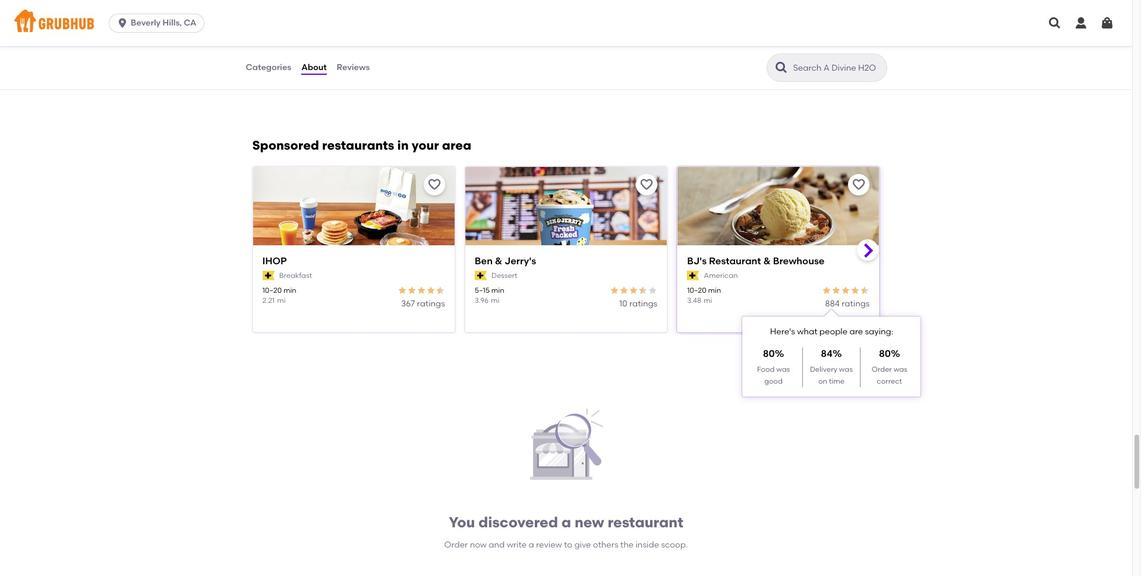 Task type: vqa. For each thing, say whether or not it's contained in the screenshot.
• inside IHOP 20–30 min • 1.01 mi
no



Task type: describe. For each thing, give the bounding box(es) containing it.
884 ratings
[[825, 299, 870, 309]]

367
[[401, 299, 415, 309]]

delivery
[[810, 365, 838, 374]]

grubhub image
[[527, 407, 606, 485]]

correct
[[877, 377, 903, 386]]

beverly
[[131, 18, 161, 28]]

you discovered a new restaurant
[[449, 514, 684, 531]]

review
[[536, 540, 562, 551]]

bj's restaurant & brewhouse link
[[687, 255, 870, 269]]

Search A Divine H2O search field
[[792, 62, 883, 74]]

american
[[704, 272, 738, 280]]

people
[[820, 327, 848, 337]]

save this restaurant button for ben
[[636, 174, 658, 196]]

now
[[470, 540, 487, 551]]

svg image
[[1101, 16, 1115, 30]]

mi for bj's restaurant & brewhouse
[[704, 297, 713, 305]]

jerry's
[[505, 256, 536, 267]]

84
[[821, 348, 833, 360]]

ben
[[475, 256, 493, 267]]

80 food was good
[[758, 348, 790, 386]]

beverly hills, ca button
[[109, 14, 209, 33]]

save this restaurant image for ben & jerry's
[[640, 178, 654, 192]]

ben & jerry's link
[[475, 255, 658, 269]]

here's what people are saying:
[[770, 327, 894, 337]]

area
[[442, 138, 472, 153]]

10
[[620, 299, 628, 309]]

search icon image
[[775, 61, 789, 75]]

reviews
[[337, 62, 370, 72]]

1 vertical spatial a
[[529, 540, 534, 551]]

restaurant
[[709, 256, 761, 267]]

min for bj's restaurant & brewhouse
[[709, 287, 721, 295]]

beverly hills, ca
[[131, 18, 197, 28]]

2 horizontal spatial svg image
[[1074, 16, 1089, 30]]

sponsored restaurants in your area
[[252, 138, 472, 153]]

in
[[398, 138, 409, 153]]

write
[[507, 540, 527, 551]]

5–15 min 3.96 mi
[[475, 287, 505, 305]]

1 ratings from the left
[[417, 299, 445, 309]]

new
[[575, 514, 604, 531]]

1 save this restaurant button from the left
[[424, 174, 445, 196]]

the
[[621, 540, 634, 551]]

about button
[[301, 46, 327, 89]]

reviews button
[[336, 46, 371, 89]]

2.21
[[263, 297, 275, 305]]

categories
[[246, 62, 291, 72]]

80 for 80 food was good
[[763, 348, 775, 360]]

367 ratings
[[401, 299, 445, 309]]

restaurant
[[608, 514, 684, 531]]

mi for ben & jerry's
[[491, 297, 500, 305]]

bj's restaurant & brewhouse logo image
[[678, 167, 880, 267]]

min for ben & jerry's
[[492, 287, 505, 295]]

80 order was correct
[[872, 348, 908, 386]]

1 & from the left
[[495, 256, 503, 267]]

restaurants
[[322, 138, 395, 153]]

here's
[[770, 327, 796, 337]]

what
[[798, 327, 818, 337]]

save this restaurant button for bj's
[[849, 174, 870, 196]]

saying:
[[865, 327, 894, 337]]

ihop logo image
[[253, 167, 455, 267]]

ratings for ben
[[630, 299, 658, 309]]

ihop link
[[263, 255, 445, 269]]

mi for ihop
[[277, 297, 286, 305]]

and
[[489, 540, 505, 551]]



Task type: locate. For each thing, give the bounding box(es) containing it.
2 horizontal spatial was
[[894, 365, 908, 374]]

10–20 for bj's restaurant & brewhouse
[[687, 287, 707, 295]]

mi inside 10–20 min 2.21 mi
[[277, 297, 286, 305]]

was for 80 order was correct
[[894, 365, 908, 374]]

subscription pass image down ihop
[[263, 271, 275, 281]]

star icon image
[[398, 286, 407, 296], [407, 286, 417, 296], [417, 286, 426, 296], [426, 286, 436, 296], [436, 286, 445, 296], [436, 286, 445, 296], [610, 286, 620, 296], [620, 286, 629, 296], [629, 286, 639, 296], [639, 286, 648, 296], [639, 286, 648, 296], [648, 286, 658, 296], [823, 286, 832, 296], [832, 286, 842, 296], [842, 286, 851, 296], [851, 286, 861, 296], [861, 286, 870, 296], [861, 286, 870, 296]]

2 & from the left
[[764, 256, 771, 267]]

dessert
[[492, 272, 518, 280]]

2 horizontal spatial mi
[[704, 297, 713, 305]]

was inside 80 food was good
[[777, 365, 790, 374]]

0 vertical spatial order
[[872, 365, 892, 374]]

good
[[765, 377, 783, 386]]

3 subscription pass image from the left
[[687, 271, 699, 281]]

min inside 5–15 min 3.96 mi
[[492, 287, 505, 295]]

0 horizontal spatial 10–20
[[263, 287, 282, 295]]

was inside 80 order was correct
[[894, 365, 908, 374]]

ben & jerry's
[[475, 256, 536, 267]]

1 horizontal spatial &
[[764, 256, 771, 267]]

10–20 min 2.21 mi
[[263, 287, 297, 305]]

80 for 80 order was correct
[[879, 348, 891, 360]]

subscription pass image
[[263, 271, 275, 281], [475, 271, 487, 281], [687, 271, 699, 281]]

tooltip
[[743, 310, 921, 397]]

save this restaurant image for ihop
[[427, 178, 442, 192]]

& left brewhouse in the top of the page
[[764, 256, 771, 267]]

subscription pass image for ben & jerry's
[[475, 271, 487, 281]]

1 horizontal spatial was
[[840, 365, 853, 374]]

a right write
[[529, 540, 534, 551]]

0 vertical spatial a
[[562, 514, 571, 531]]

you
[[449, 514, 475, 531]]

80 up food
[[763, 348, 775, 360]]

1 mi from the left
[[277, 297, 286, 305]]

0 horizontal spatial min
[[284, 287, 297, 295]]

& right ben
[[495, 256, 503, 267]]

save this restaurant image
[[427, 178, 442, 192], [640, 178, 654, 192]]

ratings right 10
[[630, 299, 658, 309]]

&
[[495, 256, 503, 267], [764, 256, 771, 267]]

min down american
[[709, 287, 721, 295]]

ratings for bj's
[[842, 299, 870, 309]]

subscription pass image for ihop
[[263, 271, 275, 281]]

was
[[777, 365, 790, 374], [840, 365, 853, 374], [894, 365, 908, 374]]

scoop.
[[661, 540, 688, 551]]

0 horizontal spatial subscription pass image
[[263, 271, 275, 281]]

5–15
[[475, 287, 490, 295]]

2 save this restaurant button from the left
[[636, 174, 658, 196]]

order up correct
[[872, 365, 892, 374]]

10–20 inside 10–20 min 3.48 mi
[[687, 287, 707, 295]]

min inside 10–20 min 3.48 mi
[[709, 287, 721, 295]]

sponsored
[[252, 138, 319, 153]]

884
[[825, 299, 840, 309]]

2 horizontal spatial min
[[709, 287, 721, 295]]

10–20 up 3.48
[[687, 287, 707, 295]]

subscription pass image for bj's restaurant & brewhouse
[[687, 271, 699, 281]]

min
[[284, 287, 297, 295], [492, 287, 505, 295], [709, 287, 721, 295]]

min for ihop
[[284, 287, 297, 295]]

categories button
[[245, 46, 292, 89]]

80 inside 80 food was good
[[763, 348, 775, 360]]

breakfast
[[279, 272, 312, 280]]

0 horizontal spatial &
[[495, 256, 503, 267]]

1 horizontal spatial order
[[872, 365, 892, 374]]

subscription pass image up 5–15
[[475, 271, 487, 281]]

order left now
[[445, 540, 468, 551]]

1 subscription pass image from the left
[[263, 271, 275, 281]]

80 inside 80 order was correct
[[879, 348, 891, 360]]

1 horizontal spatial 80
[[879, 348, 891, 360]]

2 min from the left
[[492, 287, 505, 295]]

svg image inside "beverly hills, ca" button
[[117, 17, 129, 29]]

was for 80 food was good
[[777, 365, 790, 374]]

1 horizontal spatial save this restaurant button
[[636, 174, 658, 196]]

10–20 inside 10–20 min 2.21 mi
[[263, 287, 282, 295]]

1 save this restaurant image from the left
[[427, 178, 442, 192]]

1 horizontal spatial subscription pass image
[[475, 271, 487, 281]]

to
[[564, 540, 573, 551]]

10–20
[[263, 287, 282, 295], [687, 287, 707, 295]]

10–20 for ihop
[[263, 287, 282, 295]]

1 horizontal spatial 10–20
[[687, 287, 707, 295]]

1 vertical spatial order
[[445, 540, 468, 551]]

1 horizontal spatial min
[[492, 287, 505, 295]]

3 min from the left
[[709, 287, 721, 295]]

ratings right 367
[[417, 299, 445, 309]]

food
[[758, 365, 775, 374]]

2 horizontal spatial ratings
[[842, 299, 870, 309]]

was up time
[[840, 365, 853, 374]]

ihop
[[263, 256, 287, 267]]

bj's
[[687, 256, 707, 267]]

0 horizontal spatial order
[[445, 540, 468, 551]]

84 delivery was on time
[[810, 348, 853, 386]]

mi inside 5–15 min 3.96 mi
[[491, 297, 500, 305]]

order
[[872, 365, 892, 374], [445, 540, 468, 551]]

2 ratings from the left
[[630, 299, 658, 309]]

2 10–20 from the left
[[687, 287, 707, 295]]

0 horizontal spatial 80
[[763, 348, 775, 360]]

hills,
[[163, 18, 182, 28]]

80 down saying:
[[879, 348, 891, 360]]

0 horizontal spatial mi
[[277, 297, 286, 305]]

1 horizontal spatial svg image
[[1048, 16, 1063, 30]]

your
[[412, 138, 439, 153]]

on
[[819, 377, 828, 386]]

10–20 up 2.21
[[263, 287, 282, 295]]

was up correct
[[894, 365, 908, 374]]

0 horizontal spatial ratings
[[417, 299, 445, 309]]

a
[[562, 514, 571, 531], [529, 540, 534, 551]]

ca
[[184, 18, 197, 28]]

was inside 84 delivery was on time
[[840, 365, 853, 374]]

0 horizontal spatial svg image
[[117, 17, 129, 29]]

1 horizontal spatial mi
[[491, 297, 500, 305]]

2 mi from the left
[[491, 297, 500, 305]]

tooltip containing 80
[[743, 310, 921, 397]]

save this restaurant button
[[424, 174, 445, 196], [636, 174, 658, 196], [849, 174, 870, 196]]

mi
[[277, 297, 286, 305], [491, 297, 500, 305], [704, 297, 713, 305]]

mi right 2.21
[[277, 297, 286, 305]]

bj's restaurant & brewhouse
[[687, 256, 825, 267]]

80
[[763, 348, 775, 360], [879, 348, 891, 360]]

inside
[[636, 540, 659, 551]]

2 subscription pass image from the left
[[475, 271, 487, 281]]

3 save this restaurant button from the left
[[849, 174, 870, 196]]

2 80 from the left
[[879, 348, 891, 360]]

give
[[575, 540, 591, 551]]

order now and write a review to give others the inside scoop.
[[445, 540, 688, 551]]

main navigation navigation
[[0, 0, 1133, 46]]

3.96
[[475, 297, 489, 305]]

was for 84 delivery was on time
[[840, 365, 853, 374]]

0 horizontal spatial save this restaurant image
[[427, 178, 442, 192]]

mi inside 10–20 min 3.48 mi
[[704, 297, 713, 305]]

about
[[302, 62, 327, 72]]

1 10–20 from the left
[[263, 287, 282, 295]]

2 horizontal spatial save this restaurant button
[[849, 174, 870, 196]]

order inside 80 order was correct
[[872, 365, 892, 374]]

min down breakfast
[[284, 287, 297, 295]]

ben & jerry's logo image
[[465, 167, 667, 267]]

0 horizontal spatial was
[[777, 365, 790, 374]]

time
[[829, 377, 845, 386]]

1 horizontal spatial save this restaurant image
[[640, 178, 654, 192]]

min inside 10–20 min 2.21 mi
[[284, 287, 297, 295]]

was up good
[[777, 365, 790, 374]]

10 ratings
[[620, 299, 658, 309]]

2 save this restaurant image from the left
[[640, 178, 654, 192]]

discovered
[[479, 514, 558, 531]]

2 horizontal spatial subscription pass image
[[687, 271, 699, 281]]

a up order now and write a review to give others the inside scoop.
[[562, 514, 571, 531]]

3.48
[[687, 297, 702, 305]]

save this restaurant image
[[852, 178, 867, 192]]

mi right 3.48
[[704, 297, 713, 305]]

brewhouse
[[773, 256, 825, 267]]

1 min from the left
[[284, 287, 297, 295]]

3 was from the left
[[894, 365, 908, 374]]

min right 5–15
[[492, 287, 505, 295]]

10–20 min 3.48 mi
[[687, 287, 721, 305]]

others
[[593, 540, 619, 551]]

are
[[850, 327, 863, 337]]

3 mi from the left
[[704, 297, 713, 305]]

3 ratings from the left
[[842, 299, 870, 309]]

1 horizontal spatial ratings
[[630, 299, 658, 309]]

subscription pass image down bj's
[[687, 271, 699, 281]]

ratings
[[417, 299, 445, 309], [630, 299, 658, 309], [842, 299, 870, 309]]

mi right the 3.96
[[491, 297, 500, 305]]

1 80 from the left
[[763, 348, 775, 360]]

1 horizontal spatial a
[[562, 514, 571, 531]]

0 horizontal spatial save this restaurant button
[[424, 174, 445, 196]]

svg image
[[1048, 16, 1063, 30], [1074, 16, 1089, 30], [117, 17, 129, 29]]

ratings right 884
[[842, 299, 870, 309]]

0 horizontal spatial a
[[529, 540, 534, 551]]

2 was from the left
[[840, 365, 853, 374]]

1 was from the left
[[777, 365, 790, 374]]



